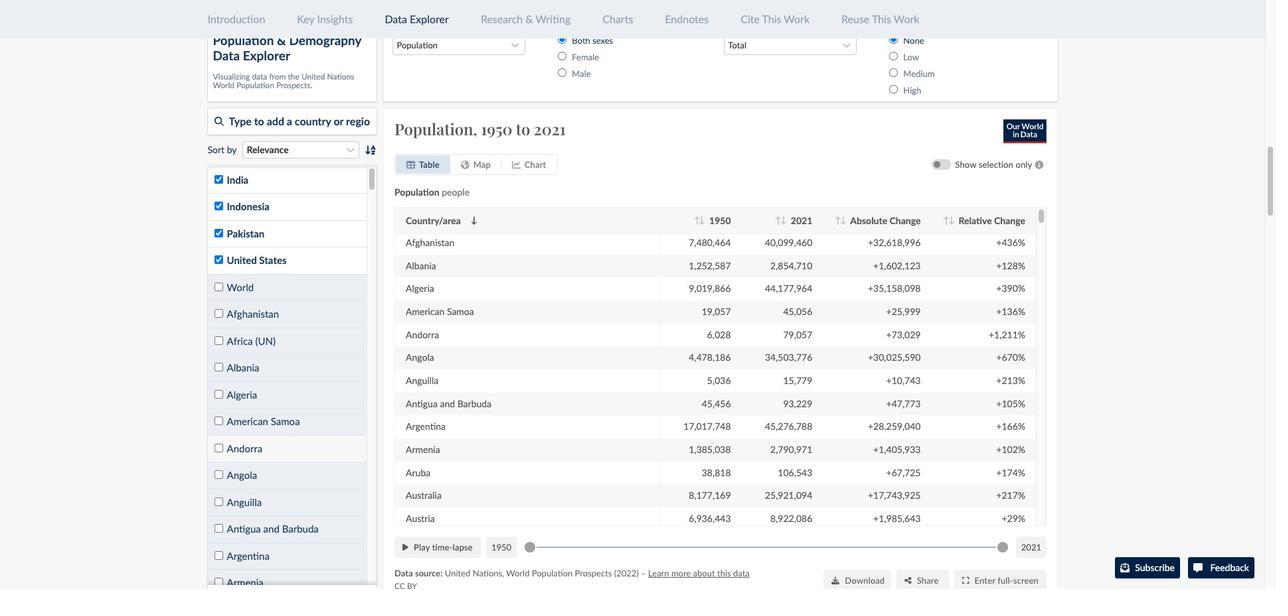 Task type: describe. For each thing, give the bounding box(es) containing it.
total
[[728, 40, 747, 51]]

message image
[[1193, 564, 1203, 573]]

both sexes
[[572, 35, 613, 46]]

0 vertical spatial antigua and barbuda
[[405, 398, 491, 409]]

1 horizontal spatial algeria
[[405, 283, 434, 294]]

subscribe button
[[1115, 558, 1180, 579]]

chart line image
[[512, 160, 520, 169]]

charts link
[[603, 13, 633, 25]]

world inside visualizing data from the united nations world population prospects.
[[213, 81, 234, 91]]

arrow up long image for 2021
[[775, 216, 781, 225]]

both
[[572, 35, 590, 46]]

arrow down a z image
[[364, 145, 376, 156]]

0 vertical spatial american samoa
[[405, 306, 474, 317]]

+25,999
[[886, 306, 920, 317]]

data for data source: united nations, world population prospects (2022) – learn more about this data
[[394, 568, 413, 579]]

people
[[441, 186, 469, 198]]

absolute change
[[850, 215, 920, 226]]

Type to add a country or region... text field
[[208, 108, 376, 135]]

–
[[641, 568, 646, 579]]

indonesia
[[227, 201, 270, 213]]

+1,211%
[[989, 329, 1025, 340]]

0 horizontal spatial american samoa
[[227, 416, 300, 428]]

+105%
[[996, 398, 1025, 409]]

0 horizontal spatial albania
[[227, 362, 259, 374]]

more
[[671, 568, 691, 579]]

data for data explorer
[[385, 13, 407, 25]]

prospects
[[575, 568, 612, 579]]

0 horizontal spatial antigua
[[227, 523, 261, 535]]

+213%
[[996, 375, 1025, 386]]

projection scenario
[[889, 20, 972, 28]]

population,
[[394, 118, 477, 139]]

1 horizontal spatial antigua
[[405, 398, 437, 409]]

1 vertical spatial barbuda
[[282, 523, 319, 535]]

population for population & demography data explorer
[[213, 33, 274, 48]]

none
[[903, 35, 924, 46]]

show
[[955, 159, 976, 170]]

chart
[[524, 159, 546, 170]]

106,543
[[778, 467, 812, 478]]

full-
[[997, 575, 1013, 586]]

map link
[[450, 155, 501, 174]]

5,036
[[707, 375, 731, 386]]

high
[[903, 85, 921, 96]]

+35,158,098
[[868, 283, 920, 294]]

visualizing
[[213, 72, 250, 82]]

africa
[[227, 335, 253, 347]]

2 arrow down long image from the left
[[699, 216, 705, 225]]

1 horizontal spatial albania
[[405, 260, 436, 271]]

screen
[[1013, 575, 1038, 586]]

+128%
[[996, 260, 1025, 271]]

40,099,460
[[765, 237, 812, 248]]

only
[[1015, 159, 1032, 170]]

by
[[227, 144, 237, 155]]

0 horizontal spatial and
[[263, 523, 280, 535]]

+1,405,933
[[873, 444, 920, 455]]

1 arrow down long image from the left
[[471, 216, 477, 225]]

reuse this work
[[842, 13, 920, 25]]

play time-lapse button
[[394, 537, 480, 558]]

work for cite this work
[[784, 13, 810, 25]]

8,177,169
[[689, 490, 731, 501]]

share
[[917, 575, 938, 586]]

+166%
[[996, 421, 1025, 432]]

& for writing
[[526, 13, 533, 25]]

population, 1950 to 2021 link
[[394, 118, 565, 139]]

key insights link
[[297, 13, 353, 25]]

states
[[259, 255, 287, 266]]

45,276,788
[[765, 421, 812, 432]]

research & writing
[[481, 13, 571, 25]]

6,936,443
[[689, 513, 731, 524]]

nations,
[[472, 568, 504, 579]]

africa (un)
[[227, 335, 276, 347]]

united inside visualizing data from the united nations world population prospects.
[[301, 72, 325, 82]]

0 vertical spatial afghanistan
[[405, 237, 454, 248]]

this for cite
[[762, 13, 781, 25]]

2,854,710
[[770, 260, 812, 271]]

relative change
[[958, 215, 1025, 226]]

+136%
[[996, 306, 1025, 317]]

1 horizontal spatial armenia
[[405, 444, 440, 455]]

1 vertical spatial 1950
[[709, 215, 731, 226]]

enter full-screen button
[[954, 570, 1046, 590]]

0 vertical spatial 1950
[[481, 118, 512, 139]]

key insights
[[297, 13, 353, 25]]

population inside visualizing data from the united nations world population prospects.
[[236, 81, 274, 91]]

austria
[[405, 513, 435, 524]]

+102%
[[996, 444, 1025, 455]]

sort
[[208, 144, 225, 155]]

1 vertical spatial argentina
[[227, 550, 270, 562]]

arrow up long image for relative change
[[943, 216, 949, 225]]

7,480,464
[[689, 237, 731, 248]]

the
[[288, 72, 299, 82]]

19,057
[[702, 306, 731, 317]]

+17,743,925
[[868, 490, 920, 501]]

0 horizontal spatial algeria
[[227, 389, 257, 401]]

+174%
[[996, 467, 1025, 478]]

0 vertical spatial and
[[440, 398, 455, 409]]

4,478,186
[[689, 352, 731, 363]]

absolute
[[850, 215, 887, 226]]

cite this work
[[741, 13, 810, 25]]

pakistan
[[227, 228, 264, 240]]

data inside visualizing data from the united nations world population prospects.
[[252, 72, 267, 82]]

+1,602,123
[[873, 260, 920, 271]]

44,177,964
[[765, 283, 812, 294]]

34,503,776
[[765, 352, 812, 363]]

population for population
[[397, 40, 438, 51]]

about
[[693, 568, 715, 579]]

45,056
[[783, 306, 812, 317]]

arrow up long image for absolute change
[[834, 216, 841, 225]]

6,028
[[707, 329, 731, 340]]

0 vertical spatial argentina
[[405, 421, 445, 432]]

key
[[297, 13, 314, 25]]

1 vertical spatial united
[[227, 255, 257, 266]]

1,252,587
[[689, 260, 731, 271]]

subscribe
[[1135, 563, 1175, 574]]

this
[[717, 568, 731, 579]]

data source: united nations, world population prospects (2022) – learn more about this data
[[394, 568, 749, 579]]

envelope open text image
[[1121, 564, 1130, 573]]

1 vertical spatial american
[[227, 416, 268, 428]]

play time-lapse
[[413, 542, 472, 553]]

1 horizontal spatial american
[[405, 306, 444, 317]]

0 vertical spatial angola
[[405, 352, 434, 363]]

17,017,748
[[683, 421, 731, 432]]

prospects.
[[276, 81, 312, 91]]



Task type: vqa. For each thing, say whether or not it's contained in the screenshot.


Task type: locate. For each thing, give the bounding box(es) containing it.
1 horizontal spatial arrow down long image
[[699, 216, 705, 225]]

1 horizontal spatial samoa
[[447, 306, 474, 317]]

0 vertical spatial algeria
[[405, 283, 434, 294]]

1 horizontal spatial arrow down long image
[[840, 216, 846, 225]]

2 horizontal spatial arrow down long image
[[948, 216, 954, 225]]

1 vertical spatial american samoa
[[227, 416, 300, 428]]

1 horizontal spatial explorer
[[410, 13, 449, 25]]

writing
[[536, 13, 571, 25]]

1 horizontal spatial andorra
[[405, 329, 439, 340]]

1950
[[481, 118, 512, 139], [709, 215, 731, 226], [491, 542, 511, 553]]

arrow up long image up 7,480,464
[[693, 216, 700, 225]]

australia
[[405, 490, 441, 501]]

0 horizontal spatial andorra
[[227, 443, 262, 455]]

+670%
[[996, 352, 1025, 363]]

download button
[[823, 570, 891, 590]]

data right this
[[733, 568, 749, 579]]

metric
[[392, 20, 419, 28]]

1 horizontal spatial change
[[994, 215, 1025, 226]]

0 vertical spatial explorer
[[410, 13, 449, 25]]

sex
[[558, 20, 571, 28]]

0 horizontal spatial united
[[227, 255, 257, 266]]

age group
[[724, 20, 765, 28]]

& left writing
[[526, 13, 533, 25]]

0 horizontal spatial &
[[277, 33, 286, 48]]

1 vertical spatial afghanistan
[[227, 308, 279, 320]]

data up visualizing
[[213, 48, 240, 63]]

0 horizontal spatial 2021
[[533, 118, 565, 139]]

+10,743
[[886, 375, 920, 386]]

download image
[[831, 577, 839, 585]]

explorer inside population & demography data explorer
[[243, 48, 290, 63]]

lapse
[[452, 542, 472, 553]]

arrow down long image left absolute
[[840, 216, 846, 225]]

1 horizontal spatial united
[[301, 72, 325, 82]]

2 vertical spatial united
[[445, 568, 470, 579]]

aruba
[[405, 467, 430, 478]]

table
[[419, 159, 439, 170]]

work for reuse this work
[[894, 13, 920, 25]]

1 horizontal spatial &
[[526, 13, 533, 25]]

population left prospects
[[531, 568, 572, 579]]

endnotes
[[665, 13, 709, 25]]

sexes
[[593, 35, 613, 46]]

0 vertical spatial united
[[301, 72, 325, 82]]

cite
[[741, 13, 760, 25]]

1 horizontal spatial antigua and barbuda
[[405, 398, 491, 409]]

world up magnifying glass icon
[[213, 81, 234, 91]]

change
[[889, 215, 920, 226], [994, 215, 1025, 226]]

1 vertical spatial armenia
[[227, 577, 264, 589]]

1950 up 7,480,464
[[709, 215, 731, 226]]

0 horizontal spatial afghanistan
[[227, 308, 279, 320]]

albania down country/area
[[405, 260, 436, 271]]

chart link
[[501, 155, 556, 174]]

sort by
[[208, 144, 237, 155]]

research & writing link
[[481, 13, 571, 25]]

expand image
[[962, 577, 969, 585]]

1 horizontal spatial data
[[733, 568, 749, 579]]

download
[[845, 575, 884, 586]]

2 arrow up long image from the left
[[775, 216, 781, 225]]

1 vertical spatial &
[[277, 33, 286, 48]]

data explorer
[[385, 13, 449, 25]]

3 arrow up long image from the left
[[834, 216, 841, 225]]

1 horizontal spatial anguilla
[[405, 375, 438, 386]]

0 horizontal spatial work
[[784, 13, 810, 25]]

reuse
[[842, 13, 870, 25]]

data
[[385, 13, 407, 25], [213, 48, 240, 63], [394, 568, 413, 579]]

1 horizontal spatial barbuda
[[457, 398, 491, 409]]

0 horizontal spatial change
[[889, 215, 920, 226]]

1 vertical spatial world
[[227, 281, 254, 293]]

reuse this work link
[[842, 13, 920, 25]]

work right group
[[784, 13, 810, 25]]

1 this from the left
[[762, 13, 781, 25]]

change for absolute change
[[889, 215, 920, 226]]

feedback
[[1208, 563, 1249, 574]]

age
[[724, 20, 738, 28]]

1 horizontal spatial american samoa
[[405, 306, 474, 317]]

medium
[[903, 68, 935, 79]]

1 horizontal spatial this
[[872, 13, 891, 25]]

united down lapse
[[445, 568, 470, 579]]

15,779
[[783, 375, 812, 386]]

2 vertical spatial 1950
[[491, 542, 511, 553]]

arrow up long image for 1950
[[693, 216, 700, 225]]

afghanistan down country/area
[[405, 237, 454, 248]]

change for relative change
[[994, 215, 1025, 226]]

1 vertical spatial antigua and barbuda
[[227, 523, 319, 535]]

8,922,086
[[770, 513, 812, 524]]

+32,618,996
[[868, 237, 920, 248]]

from
[[269, 72, 286, 82]]

table image
[[406, 160, 415, 169]]

(2022)
[[614, 568, 638, 579]]

population down table image
[[394, 186, 439, 198]]

introduction
[[208, 13, 265, 25]]

1 horizontal spatial work
[[894, 13, 920, 25]]

barbuda
[[457, 398, 491, 409], [282, 523, 319, 535]]

+1,985,643
[[873, 513, 920, 524]]

population inside population & demography data explorer
[[213, 33, 274, 48]]

country/area
[[405, 215, 460, 226]]

source:
[[415, 568, 442, 579]]

0 vertical spatial world
[[213, 81, 234, 91]]

samoa
[[447, 306, 474, 317], [271, 416, 300, 428]]

arrow down long image right country/area
[[471, 216, 477, 225]]

2 change from the left
[[994, 215, 1025, 226]]

change up "+436%"
[[994, 215, 1025, 226]]

1 vertical spatial samoa
[[271, 416, 300, 428]]

population down introduction link
[[213, 33, 274, 48]]

0 horizontal spatial explorer
[[243, 48, 290, 63]]

earth americas image
[[460, 160, 469, 169]]

arrow up long image
[[693, 216, 700, 225], [775, 216, 781, 225], [834, 216, 841, 225], [943, 216, 949, 225]]

0 vertical spatial american
[[405, 306, 444, 317]]

albania down africa
[[227, 362, 259, 374]]

0 horizontal spatial arrow down long image
[[780, 216, 787, 225]]

arrow down long image
[[471, 216, 477, 225], [699, 216, 705, 225]]

0 vertical spatial samoa
[[447, 306, 474, 317]]

united right the
[[301, 72, 325, 82]]

0 horizontal spatial angola
[[227, 470, 257, 482]]

arrow up long image left absolute
[[834, 216, 841, 225]]

arrow down long image left relative
[[948, 216, 954, 225]]

data
[[252, 72, 267, 82], [733, 568, 749, 579]]

population, 1950 to 2021
[[394, 118, 565, 139]]

1 vertical spatial 2021
[[791, 215, 812, 226]]

0 horizontal spatial data
[[252, 72, 267, 82]]

charts
[[603, 13, 633, 25]]

0 vertical spatial antigua
[[405, 398, 437, 409]]

0 vertical spatial 2021
[[533, 118, 565, 139]]

(un)
[[255, 335, 276, 347]]

share nodes image
[[904, 577, 911, 585]]

0 vertical spatial albania
[[405, 260, 436, 271]]

change up +32,618,996
[[889, 215, 920, 226]]

93,229
[[783, 398, 812, 409]]

low
[[903, 52, 919, 63]]

1 horizontal spatial argentina
[[405, 421, 445, 432]]

arrow down long image up 40,099,460
[[780, 216, 787, 225]]

this right cite
[[762, 13, 781, 25]]

45,456
[[702, 398, 731, 409]]

2021 up 40,099,460
[[791, 215, 812, 226]]

1 change from the left
[[889, 215, 920, 226]]

data left source:
[[394, 568, 413, 579]]

2 vertical spatial data
[[394, 568, 413, 579]]

+436%
[[996, 237, 1025, 248]]

population people
[[394, 186, 469, 198]]

2 horizontal spatial 2021
[[1021, 542, 1041, 553]]

to
[[515, 118, 530, 139]]

0 vertical spatial &
[[526, 13, 533, 25]]

2,790,971
[[770, 444, 812, 455]]

0 horizontal spatial american
[[227, 416, 268, 428]]

+47,773
[[886, 398, 920, 409]]

0 vertical spatial anguilla
[[405, 375, 438, 386]]

circle info image
[[1032, 160, 1046, 169]]

0 horizontal spatial barbuda
[[282, 523, 319, 535]]

population left prospects.
[[236, 81, 274, 91]]

1 horizontal spatial and
[[440, 398, 455, 409]]

1 vertical spatial angola
[[227, 470, 257, 482]]

+30,025,590
[[868, 352, 920, 363]]

table link
[[396, 155, 450, 174]]

None radio
[[889, 35, 898, 44], [558, 68, 567, 77], [889, 85, 898, 94], [889, 35, 898, 44], [558, 68, 567, 77], [889, 85, 898, 94]]

1 arrow down long image from the left
[[780, 216, 787, 225]]

0 vertical spatial andorra
[[405, 329, 439, 340]]

magnifying glass image
[[214, 117, 223, 126]]

1 vertical spatial explorer
[[243, 48, 290, 63]]

united down pakistan
[[227, 255, 257, 266]]

1 vertical spatial and
[[263, 523, 280, 535]]

0 vertical spatial data
[[252, 72, 267, 82]]

1 vertical spatial andorra
[[227, 443, 262, 455]]

population for population people
[[394, 186, 439, 198]]

angola
[[405, 352, 434, 363], [227, 470, 257, 482]]

2 arrow down long image from the left
[[840, 216, 846, 225]]

enter full-screen
[[974, 575, 1038, 586]]

None radio
[[558, 35, 567, 44], [558, 52, 567, 61], [889, 52, 898, 61], [889, 68, 898, 77], [558, 35, 567, 44], [558, 52, 567, 61], [889, 52, 898, 61], [889, 68, 898, 77]]

2 work from the left
[[894, 13, 920, 25]]

0 horizontal spatial anguilla
[[227, 497, 262, 509]]

antigua
[[405, 398, 437, 409], [227, 523, 261, 535]]

1 vertical spatial anguilla
[[227, 497, 262, 509]]

endnotes link
[[665, 13, 709, 25]]

data inside population & demography data explorer
[[213, 48, 240, 63]]

arrow up long image left relative
[[943, 216, 949, 225]]

1 arrow up long image from the left
[[693, 216, 700, 225]]

population down "metric"
[[397, 40, 438, 51]]

1 vertical spatial data
[[733, 568, 749, 579]]

4 arrow up long image from the left
[[943, 216, 949, 225]]

research
[[481, 13, 523, 25]]

2 vertical spatial 2021
[[1021, 542, 1041, 553]]

2 this from the left
[[872, 13, 891, 25]]

world down united states
[[227, 281, 254, 293]]

0 horizontal spatial arrow down long image
[[471, 216, 477, 225]]

0 vertical spatial armenia
[[405, 444, 440, 455]]

united states
[[227, 255, 287, 266]]

0 horizontal spatial this
[[762, 13, 781, 25]]

2021 up screen
[[1021, 542, 1041, 553]]

0 horizontal spatial antigua and barbuda
[[227, 523, 319, 535]]

1 vertical spatial algeria
[[227, 389, 257, 401]]

time-
[[432, 542, 452, 553]]

data left from
[[252, 72, 267, 82]]

afghanistan up africa (un)
[[227, 308, 279, 320]]

1 work from the left
[[784, 13, 810, 25]]

india
[[227, 174, 249, 186]]

1950 left to
[[481, 118, 512, 139]]

arrow down long image for relative change
[[948, 216, 954, 225]]

0 vertical spatial barbuda
[[457, 398, 491, 409]]

armenia
[[405, 444, 440, 455], [227, 577, 264, 589]]

0 horizontal spatial samoa
[[271, 416, 300, 428]]

arrow down long image
[[780, 216, 787, 225], [840, 216, 846, 225], [948, 216, 954, 225]]

this for reuse
[[872, 13, 891, 25]]

& inside population & demography data explorer
[[277, 33, 286, 48]]

2 horizontal spatial united
[[445, 568, 470, 579]]

& for demography
[[277, 33, 286, 48]]

relative
[[958, 215, 992, 226]]

work up none
[[894, 13, 920, 25]]

arrow up long image up 40,099,460
[[775, 216, 781, 225]]

enter
[[974, 575, 995, 586]]

learn more about this data link
[[648, 568, 749, 579]]

1 horizontal spatial angola
[[405, 352, 434, 363]]

0 horizontal spatial argentina
[[227, 550, 270, 562]]

& up from
[[277, 33, 286, 48]]

2021 right to
[[533, 118, 565, 139]]

arrow down long image up 7,480,464
[[699, 216, 705, 225]]

1950 up nations,
[[491, 542, 511, 553]]

introduction link
[[208, 13, 265, 25]]

this right reuse
[[872, 13, 891, 25]]

+73,029
[[886, 329, 920, 340]]

2 vertical spatial world
[[506, 568, 529, 579]]

arrow down long image for absolute change
[[840, 216, 846, 225]]

anguilla
[[405, 375, 438, 386], [227, 497, 262, 509]]

1 horizontal spatial afghanistan
[[405, 237, 454, 248]]

world right nations,
[[506, 568, 529, 579]]

world
[[213, 81, 234, 91], [227, 281, 254, 293], [506, 568, 529, 579]]

relevance
[[247, 144, 289, 155]]

map
[[473, 159, 490, 170]]

0 horizontal spatial armenia
[[227, 577, 264, 589]]

1 vertical spatial albania
[[227, 362, 259, 374]]

play image
[[402, 544, 408, 552]]

argentina
[[405, 421, 445, 432], [227, 550, 270, 562]]

data right "insights" on the top
[[385, 13, 407, 25]]

1 vertical spatial antigua
[[227, 523, 261, 535]]

1 horizontal spatial 2021
[[791, 215, 812, 226]]

show selection only
[[955, 159, 1032, 170]]

arrow down long image for 2021
[[780, 216, 787, 225]]

3 arrow down long image from the left
[[948, 216, 954, 225]]



